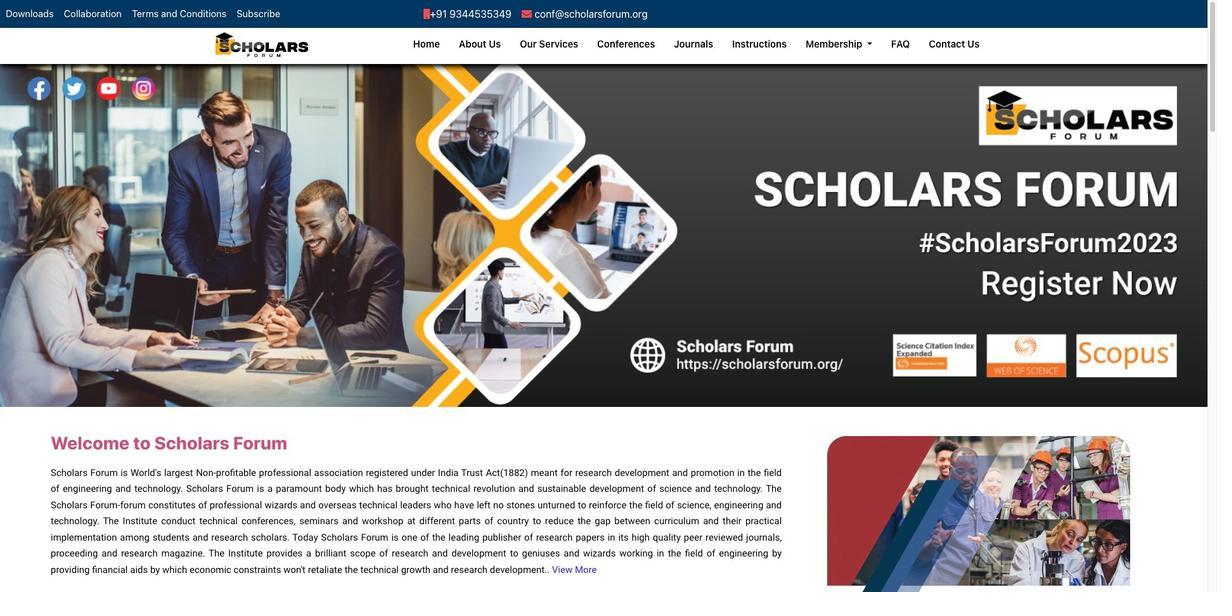 Task type: locate. For each thing, give the bounding box(es) containing it.
mobile image
[[424, 9, 430, 19]]

envelope image
[[522, 9, 532, 19]]



